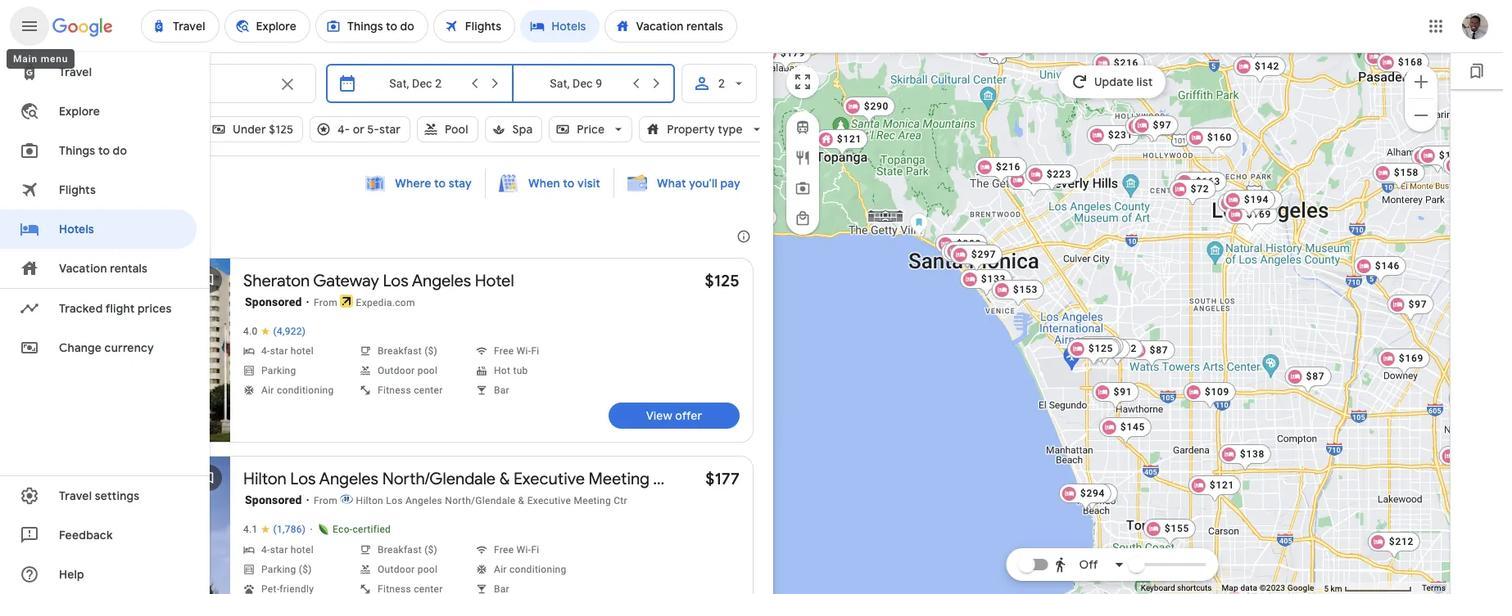 Task type: describe. For each thing, give the bounding box(es) containing it.
1 horizontal spatial $212 link
[[1367, 532, 1420, 560]]

$155 link
[[1143, 519, 1196, 547]]

travel for travel
[[59, 65, 92, 79]]

1 vertical spatial $146 link
[[1353, 256, 1406, 284]]

los
[[20, 229, 41, 245]]

currency
[[105, 341, 154, 356]]

$290
[[864, 101, 889, 112]]

what
[[657, 176, 686, 191]]

map data ©2023 google
[[1222, 584, 1314, 593]]

$122
[[1090, 342, 1115, 354]]

$174 link
[[1417, 146, 1470, 174]]

$138
[[1240, 449, 1265, 460]]

$133 link
[[959, 270, 1012, 297]]

$150 link
[[1217, 193, 1270, 221]]

$125 inside under $125 button
[[269, 122, 293, 137]]

settings
[[95, 489, 140, 504]]

$146 for the bottommost $146 link
[[1375, 260, 1400, 272]]

view offer
[[646, 409, 702, 424]]

photo 1 image for $125
[[20, 259, 230, 442]]

$223
[[1046, 169, 1071, 180]]

$125 inside $125 link
[[1088, 343, 1113, 355]]

2 button
[[681, 64, 757, 103]]

$60
[[1252, 202, 1270, 213]]

travel for travel settings
[[59, 489, 92, 504]]

$216 for the topmost $216 link
[[1113, 57, 1138, 69]]

pool button
[[417, 110, 478, 149]]

$231
[[1108, 129, 1133, 141]]

©2023
[[1260, 584, 1285, 593]]

$155
[[1164, 523, 1189, 535]]

tracked flight prices
[[59, 301, 172, 316]]

where
[[395, 176, 431, 191]]

0 horizontal spatial $87 link
[[1128, 341, 1175, 369]]

off button
[[1049, 546, 1130, 585]]

$146 for the top $146 link
[[1432, 151, 1457, 162]]

doubletree by hilton hotel los angeles - norwalk, $150 image
[[1449, 389, 1501, 417]]

rentals
[[110, 261, 148, 276]]

0 horizontal spatial $169
[[1246, 209, 1271, 220]]

$94 link
[[944, 242, 990, 270]]

tracked
[[59, 301, 103, 316]]

property type
[[667, 122, 743, 137]]

$212 for rightmost $212 link
[[1389, 537, 1414, 548]]

what you'll pay
[[657, 176, 741, 191]]

view larger map image
[[793, 72, 813, 92]]

1 horizontal spatial $169 link
[[1377, 349, 1430, 377]]

will rogers state beach image
[[909, 213, 928, 239]]

map region
[[571, 0, 1503, 595]]

$208 link
[[973, 39, 1025, 66]]

tracked flight prices link
[[0, 289, 197, 328]]

do
[[113, 143, 127, 158]]

next image
[[189, 334, 229, 374]]

hotels
[[59, 222, 94, 237]]

off
[[1079, 558, 1098, 573]]

$138 link
[[1218, 445, 1271, 473]]

0 horizontal spatial $169 link
[[1225, 205, 1278, 233]]

visit
[[578, 176, 601, 191]]

$212 for leftmost $212 link
[[1086, 488, 1111, 500]]

update list button
[[1058, 66, 1166, 98]]

2 vertical spatial $160
[[1251, 194, 1276, 206]]

things to do
[[59, 143, 127, 158]]

under $125 button
[[205, 110, 303, 149]]

list
[[1137, 75, 1153, 89]]

4.0
[[243, 326, 258, 337]]

when to visit button
[[489, 168, 610, 199]]

feedback
[[59, 528, 113, 543]]

0 horizontal spatial $125 link
[[705, 271, 740, 292]]

$300
[[956, 238, 981, 250]]

where to stay button
[[356, 168, 482, 199]]

0 horizontal spatial $216 link
[[974, 157, 1027, 185]]

terms link
[[1422, 584, 1446, 593]]

4.1 out of 5 stars from 1,786 reviews image
[[243, 524, 306, 537]]

$60 link
[[1230, 197, 1277, 225]]

map
[[1222, 584, 1238, 593]]

photo 1 image for $177
[[20, 457, 230, 595]]

help link
[[0, 555, 197, 595]]

1 horizontal spatial $87 link
[[1285, 367, 1331, 395]]

1 vertical spatial $169
[[1399, 353, 1424, 365]]

filters form
[[13, 52, 771, 165]]

to for do
[[98, 143, 110, 158]]

$258
[[962, 247, 987, 258]]

price button
[[549, 110, 633, 149]]

2 vertical spatial $160 link
[[1230, 190, 1283, 218]]

5 km button
[[1319, 583, 1417, 595]]

1 vertical spatial $125
[[705, 271, 740, 292]]

you'll
[[689, 176, 718, 191]]

flights link
[[0, 170, 197, 210]]

$216 for left $216 link
[[996, 161, 1020, 173]]

$102 link
[[1091, 339, 1143, 367]]

zoom in map image
[[1411, 72, 1431, 91]]

certified
[[353, 524, 391, 536]]

main menu
[[13, 53, 68, 65]]

menu
[[41, 53, 68, 65]]

4-
[[338, 122, 350, 137]]

$150
[[1239, 197, 1264, 209]]

feedback link
[[0, 516, 197, 555]]

when to visit
[[528, 176, 601, 191]]

zoom out map image
[[1411, 105, 1431, 125]]

explore
[[59, 104, 100, 119]]

save hilton los angeles north/glendale & executive meeting ctr to collection image
[[189, 459, 229, 498]]

5 km
[[1324, 585, 1344, 594]]

$145
[[1120, 422, 1145, 433]]

$109 link
[[1183, 383, 1236, 410]]

$72
[[1190, 183, 1209, 195]]

$199 link
[[1125, 116, 1178, 144]]

$109
[[1204, 387, 1229, 398]]

view offer button
[[609, 403, 740, 429]]

$91
[[1113, 387, 1132, 398]]

$133
[[981, 274, 1006, 285]]

$87 for "$87" link to the right
[[1306, 371, 1325, 383]]

$177
[[705, 469, 740, 490]]

eco-certified link
[[317, 523, 391, 537]]

to for visit
[[563, 176, 575, 191]]



Task type: locate. For each thing, give the bounding box(es) containing it.
to inside button
[[434, 176, 446, 191]]

0 horizontal spatial $87
[[1149, 345, 1168, 356]]

1 horizontal spatial $212
[[1389, 537, 1414, 548]]

1 travel from the top
[[59, 65, 92, 79]]

1 vertical spatial $216
[[996, 161, 1020, 173]]

$258 link
[[941, 242, 993, 270]]

$254
[[1028, 174, 1053, 186]]

2 vertical spatial $125
[[1088, 343, 1113, 355]]

0 horizontal spatial $97 link
[[1131, 116, 1178, 143]]

0 vertical spatial $146
[[1432, 151, 1457, 162]]

1 vertical spatial $87
[[1306, 371, 1325, 383]]

offer
[[675, 409, 702, 424]]

to left visit at the left top
[[563, 176, 575, 191]]

data
[[1241, 584, 1258, 593]]

2 horizontal spatial $125
[[1088, 343, 1113, 355]]

0 horizontal spatial $146
[[1375, 260, 1400, 272]]

1 vertical spatial $125 link
[[1067, 339, 1120, 367]]

star
[[379, 122, 401, 137]]

main menu image
[[20, 16, 39, 36]]

where to stay
[[395, 176, 472, 191]]

0 vertical spatial $212 link
[[1065, 484, 1118, 512]]

1 vertical spatial $160 link
[[1186, 128, 1238, 156]]

flight
[[105, 301, 135, 316]]

0 vertical spatial $169 link
[[1225, 205, 1278, 233]]

4.1
[[243, 524, 258, 536]]

1 horizontal spatial $87
[[1306, 371, 1325, 383]]

next image
[[189, 532, 229, 572]]

0 vertical spatial $160 link
[[1363, 47, 1416, 75]]

0 vertical spatial $216
[[1113, 57, 1138, 69]]

$223 link
[[1025, 165, 1078, 193]]

1 vertical spatial $216 link
[[974, 157, 1027, 185]]

1 vertical spatial $97 link
[[1387, 295, 1433, 323]]

4- or 5-star
[[338, 122, 401, 137]]

to left do at the left
[[98, 143, 110, 158]]

clear image
[[278, 75, 297, 94]]

to left stay
[[434, 176, 446, 191]]

photos list
[[20, 259, 230, 459], [20, 457, 230, 595]]

0 vertical spatial $97 link
[[1131, 116, 1178, 143]]

1 horizontal spatial $216
[[1113, 57, 1138, 69]]

price
[[577, 122, 605, 137]]

change currency
[[59, 341, 154, 356]]

change currency link
[[0, 328, 197, 368]]

$87
[[1149, 345, 1168, 356], [1306, 371, 1325, 383]]

$125
[[269, 122, 293, 137], [705, 271, 740, 292], [1088, 343, 1113, 355]]

$216 link up $231
[[1092, 53, 1145, 81]]

spa button
[[485, 110, 543, 149]]

$231 link
[[1086, 125, 1139, 153]]

change
[[59, 341, 102, 356]]

photo 1 image
[[20, 259, 230, 442], [20, 457, 230, 595]]

$137 link
[[1077, 339, 1130, 367]]

0 horizontal spatial $212
[[1086, 488, 1111, 500]]

$194 link
[[1222, 190, 1275, 218]]

1 photos list from the top
[[20, 259, 230, 459]]

or
[[353, 122, 364, 137]]

2 travel from the top
[[59, 489, 92, 504]]

2 horizontal spatial $160
[[1385, 51, 1410, 62]]

pay
[[720, 176, 741, 191]]

vacation rentals
[[59, 261, 148, 276]]

0 vertical spatial $146 link
[[1411, 147, 1464, 174]]

$174
[[1439, 150, 1464, 161]]

4- or 5-star button
[[310, 110, 410, 149]]

0 horizontal spatial $125
[[269, 122, 293, 137]]

$216 up update list
[[1113, 57, 1138, 69]]

hotels link
[[0, 210, 197, 249]]

$169 link
[[1225, 205, 1278, 233], [1377, 349, 1430, 377]]

0 vertical spatial $212
[[1086, 488, 1111, 500]]

$216 link
[[1092, 53, 1145, 81], [974, 157, 1027, 185]]

view
[[646, 409, 672, 424]]

$216 left $223 link
[[996, 161, 1020, 173]]

to inside button
[[563, 176, 575, 191]]

1 vertical spatial travel
[[59, 489, 92, 504]]

$125 link
[[705, 271, 740, 292], [1067, 339, 1120, 367]]

learn more about these results image
[[724, 217, 763, 256]]

$168
[[1398, 57, 1423, 68]]

property
[[667, 122, 715, 137]]

1 vertical spatial $97
[[1408, 299, 1427, 310]]

pool
[[445, 122, 468, 137]]

travel settings
[[59, 489, 140, 504]]

1 vertical spatial $146
[[1375, 260, 1400, 272]]

0 vertical spatial $169
[[1246, 209, 1271, 220]]

0 horizontal spatial $146 link
[[1353, 256, 1406, 284]]

0 horizontal spatial $216
[[996, 161, 1020, 173]]

2
[[718, 77, 725, 90]]

under
[[233, 122, 266, 137]]

$179 link
[[759, 43, 812, 71]]

$212 up 5 km "button"
[[1389, 537, 1414, 548]]

$137
[[1099, 343, 1124, 355]]

$145 link
[[1099, 418, 1152, 446]]

what you'll pay button
[[618, 168, 750, 199]]

1 horizontal spatial $160
[[1251, 194, 1276, 206]]

$212 link up the off button
[[1065, 484, 1118, 512]]

$97 link
[[1131, 116, 1178, 143], [1387, 295, 1433, 323]]

vacation rentals link
[[0, 249, 197, 288]]

$158
[[1394, 167, 1419, 179]]

$153
[[1013, 284, 1038, 296]]

1 vertical spatial $169 link
[[1377, 349, 1430, 377]]

0 horizontal spatial to
[[98, 143, 110, 158]]

1 horizontal spatial $125 link
[[1067, 339, 1120, 367]]

photos list for $177
[[20, 457, 230, 595]]

$212
[[1086, 488, 1111, 500], [1389, 537, 1414, 548]]

$297
[[971, 249, 996, 260]]

$212 link
[[1065, 484, 1118, 512], [1367, 532, 1420, 560]]

0 vertical spatial travel
[[59, 65, 92, 79]]

vacation
[[59, 261, 107, 276]]

0 vertical spatial $97
[[1153, 120, 1171, 131]]

to for stay
[[434, 176, 446, 191]]

1 horizontal spatial $146
[[1432, 151, 1457, 162]]

$216 link left $254
[[974, 157, 1027, 185]]

$194
[[1244, 194, 1269, 206]]

$91 link
[[1092, 383, 1139, 410]]

Check-in text field
[[367, 65, 464, 102]]

1 horizontal spatial $97 link
[[1387, 295, 1433, 323]]

save sheraton gateway los angeles hotel to collection image
[[189, 260, 229, 300]]

$146
[[1432, 151, 1457, 162], [1375, 260, 1400, 272]]

0 horizontal spatial $97
[[1153, 120, 1171, 131]]

1 horizontal spatial $97
[[1408, 299, 1427, 310]]

1 photo 1 image from the top
[[20, 259, 230, 442]]

·
[[310, 523, 313, 537]]

0 vertical spatial photo 1 image
[[20, 259, 230, 442]]

$212 link up 5 km "button"
[[1367, 532, 1420, 560]]

5
[[1324, 585, 1329, 594]]

1 horizontal spatial $216 link
[[1092, 53, 1145, 81]]

keyboard shortcuts button
[[1141, 583, 1212, 595]]

terms
[[1422, 584, 1446, 593]]

2 photo 1 image from the top
[[20, 457, 230, 595]]

$216
[[1113, 57, 1138, 69], [996, 161, 1020, 173]]

0 horizontal spatial $160
[[1207, 132, 1232, 143]]

$122 link
[[1068, 338, 1121, 366]]

$254 link
[[1007, 170, 1060, 198]]

1 vertical spatial $160
[[1207, 132, 1232, 143]]

1 vertical spatial $212
[[1389, 537, 1414, 548]]

update
[[1094, 75, 1134, 89]]

1 vertical spatial $212 link
[[1367, 532, 1420, 560]]

$84 link
[[1076, 337, 1123, 365]]

1 vertical spatial photo 1 image
[[20, 457, 230, 595]]

$142
[[1254, 61, 1279, 72]]

travel up explore
[[59, 65, 92, 79]]

1 horizontal spatial to
[[434, 176, 446, 191]]

1 horizontal spatial $169
[[1399, 353, 1424, 365]]

help
[[59, 568, 84, 582]]

0 vertical spatial $125 link
[[705, 271, 740, 292]]

property type button
[[639, 110, 771, 149]]

$212 down $145 link at right bottom
[[1086, 488, 1111, 500]]

stay
[[449, 176, 472, 191]]

4 out of 5 stars from 4,922 reviews image
[[243, 326, 306, 338]]

1 horizontal spatial $125
[[705, 271, 740, 292]]

0 vertical spatial $216 link
[[1092, 53, 1145, 81]]

$163 link
[[1174, 172, 1227, 200]]

1 horizontal spatial $146 link
[[1411, 147, 1464, 174]]

$158 link
[[1372, 163, 1425, 191]]

$146 link
[[1411, 147, 1464, 174], [1353, 256, 1406, 284]]

0 horizontal spatial $212 link
[[1065, 484, 1118, 512]]

when
[[528, 176, 560, 191]]

$177 link
[[705, 469, 740, 490]]

shortcuts
[[1177, 584, 1212, 593]]

the surfrider hotel, $508 image
[[724, 208, 777, 236]]

explore link
[[0, 92, 197, 131]]

view offer link
[[609, 403, 740, 429]]

$297 link
[[950, 245, 1002, 273]]

0 vertical spatial $87
[[1149, 345, 1168, 356]]

Check-out text field
[[526, 65, 626, 102]]

0 vertical spatial $125
[[269, 122, 293, 137]]

2 photos list from the top
[[20, 457, 230, 595]]

0 vertical spatial $160
[[1385, 51, 1410, 62]]

travel up feedback
[[59, 489, 92, 504]]

$87 for left "$87" link
[[1149, 345, 1168, 356]]

$153 link
[[991, 280, 1044, 308]]

spa
[[512, 122, 533, 137]]

photos list for $125
[[20, 259, 230, 459]]

2 horizontal spatial to
[[563, 176, 575, 191]]



Task type: vqa. For each thing, say whether or not it's contained in the screenshot.
second heading
no



